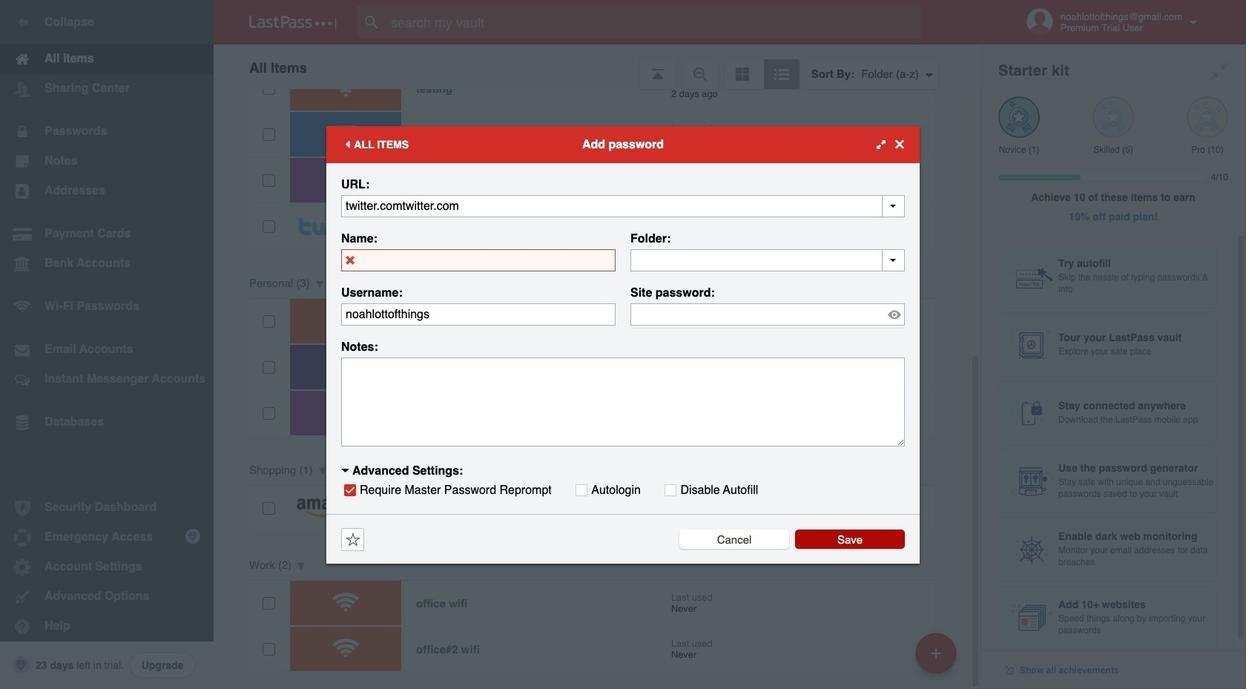 Task type: describe. For each thing, give the bounding box(es) containing it.
vault options navigation
[[214, 45, 981, 89]]

new item image
[[931, 648, 942, 659]]

Search search field
[[358, 6, 951, 39]]

new item navigation
[[911, 629, 966, 689]]



Task type: locate. For each thing, give the bounding box(es) containing it.
main navigation navigation
[[0, 0, 214, 689]]

dialog
[[327, 126, 920, 564]]

None text field
[[341, 249, 616, 271], [341, 357, 905, 446], [341, 249, 616, 271], [341, 357, 905, 446]]

search my vault text field
[[358, 6, 951, 39]]

None text field
[[341, 195, 905, 217], [631, 249, 905, 271], [341, 303, 616, 325], [341, 195, 905, 217], [631, 249, 905, 271], [341, 303, 616, 325]]

lastpass image
[[249, 16, 337, 29]]

None password field
[[631, 303, 905, 325]]



